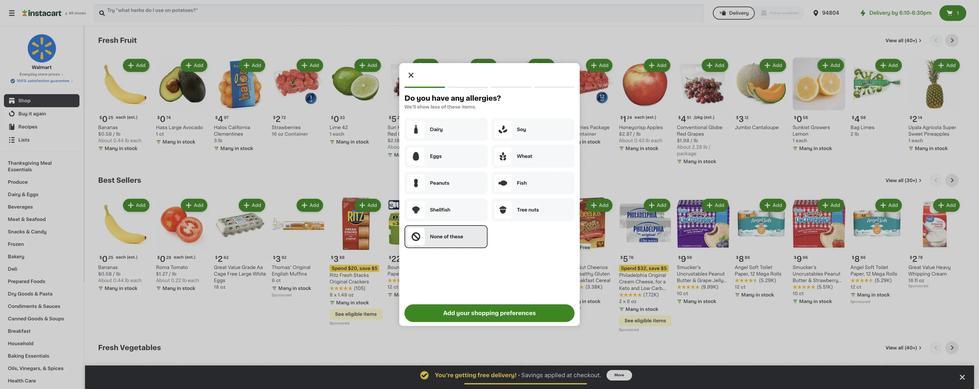 Task type: locate. For each thing, give the bounding box(es) containing it.
1 horizontal spatial 16
[[909, 279, 914, 283]]

0 horizontal spatial cream
[[620, 280, 635, 284]]

3 /pkg from the left
[[694, 116, 703, 119]]

2 spend from the left
[[622, 266, 637, 271]]

delivery inside button
[[730, 11, 749, 15]]

save for 5
[[649, 266, 660, 271]]

2 /pkg (est.) from the left
[[694, 116, 715, 119]]

2 vertical spatial view
[[886, 346, 898, 351]]

1 horizontal spatial angel soft toilet paper, 12 mega rolls
[[851, 265, 898, 277]]

tomato
[[171, 265, 188, 270]]

1 horizontal spatial 12 ct
[[735, 285, 746, 290]]

1 /pkg (est.) from the left
[[405, 116, 426, 119]]

gluten-
[[562, 245, 580, 250]]

0 horizontal spatial see
[[335, 312, 344, 317]]

peanut inside smucker's uncrustables peanut butter & strawberry jam sandwich
[[825, 272, 841, 277]]

package inside sun harvest seedless red grapes $2.18 / lb about 2.4 lb / package
[[420, 145, 440, 150]]

eligible down 2 x 8 oz
[[635, 319, 652, 323]]

sponsored badge image for thomas' original english muffins
[[272, 294, 292, 298]]

2 soft from the left
[[866, 265, 875, 270]]

original up for
[[649, 273, 667, 278]]

each (est.) up 'apples'
[[635, 116, 657, 119]]

10 down the smucker's uncrustables peanut butter & grape jelly sandwich
[[678, 292, 683, 296]]

fl
[[915, 279, 919, 283]]

0.44 down $ 0 25 each (est.)
[[113, 138, 124, 143]]

2 25 from the top
[[108, 256, 113, 260]]

sponsored badge image for honey nut cheerios heart healthy gluten free breakfast cereal
[[562, 307, 581, 311]]

1 horizontal spatial breakfast
[[573, 279, 595, 283]]

/pkg inside '$5.23 per package (estimated)' element
[[405, 116, 414, 119]]

0 horizontal spatial butter
[[678, 279, 692, 283]]

all stores link
[[22, 4, 86, 22]]

12 ct down 'paper'
[[388, 285, 399, 290]]

red
[[388, 132, 397, 136], [678, 132, 687, 136]]

oils,
[[8, 367, 18, 371]]

these down the any
[[448, 105, 461, 109]]

fresh
[[98, 37, 118, 44], [340, 273, 353, 278], [98, 345, 118, 352]]

1 4 from the left
[[218, 116, 223, 123]]

mega
[[757, 272, 770, 277], [873, 272, 886, 277]]

6:30pm
[[913, 10, 933, 15]]

grapes down harvest
[[398, 132, 415, 136]]

see eligible items button down 2 x 8 oz
[[620, 316, 672, 327]]

25 inside $ 0 25
[[108, 256, 113, 260]]

2 $0.25 each (estimated) element from the top
[[98, 253, 151, 264]]

0 for $ 0 74
[[160, 116, 166, 123]]

2 horizontal spatial free
[[580, 245, 591, 250]]

2 horizontal spatial eggs
[[430, 154, 442, 159]]

/ down $ 0 25 each (est.)
[[113, 132, 115, 136]]

$5 up a
[[661, 266, 667, 271]]

2 vertical spatial all
[[899, 346, 904, 351]]

2 paper, from the left
[[851, 272, 866, 277]]

delivery for delivery
[[730, 11, 749, 15]]

/ down honeycrisp
[[634, 132, 636, 136]]

delivery
[[870, 10, 891, 15], [730, 11, 749, 15]]

spend up the philadelphia
[[622, 266, 637, 271]]

about down $2.87
[[620, 138, 634, 143]]

/pkg right 23
[[405, 116, 414, 119]]

0 horizontal spatial free
[[227, 272, 238, 277]]

add your shopping preferences element
[[400, 63, 580, 326]]

angel
[[735, 265, 749, 270], [851, 265, 865, 270]]

2 4 from the left
[[450, 116, 455, 123]]

great
[[214, 265, 227, 270], [909, 265, 922, 270]]

uncrustables up jam
[[793, 272, 824, 277]]

each (est.) right $ 0 25
[[116, 256, 138, 260]]

1 california from the left
[[228, 125, 250, 130]]

2 angel soft toilet paper, 12 mega rolls from the left
[[851, 265, 898, 277]]

1 butter from the left
[[678, 279, 692, 283]]

0.44 for 4
[[113, 138, 124, 143]]

satisfaction
[[28, 79, 50, 83]]

foods
[[31, 280, 45, 284]]

16
[[272, 132, 277, 136], [909, 279, 914, 283]]

1 horizontal spatial 5
[[566, 116, 571, 123]]

0 vertical spatial x
[[334, 293, 337, 298]]

1 $0.58 from the top
[[98, 132, 112, 136]]

1 view from the top
[[886, 38, 898, 43]]

0 vertical spatial original
[[293, 265, 311, 270]]

1 peanut from the left
[[709, 272, 725, 277]]

2 all from the top
[[899, 178, 904, 183]]

uncrustables inside smucker's uncrustables peanut butter & strawberry jam sandwich
[[793, 272, 824, 277]]

(est.) inside $4.51 per package (estimated) element
[[704, 116, 715, 119]]

2 great from the left
[[909, 265, 922, 270]]

1 horizontal spatial value
[[923, 265, 936, 270]]

1 vertical spatial dairy
[[8, 192, 21, 197]]

2 peanut from the left
[[825, 272, 841, 277]]

great inside great value grade aa cage free large white eggs 18 oz
[[214, 265, 227, 270]]

2 inside bag limes 2 lb
[[851, 132, 854, 136]]

1 12 ct from the left
[[388, 285, 399, 290]]

1 vertical spatial eligible
[[635, 319, 652, 323]]

value up "whipping"
[[923, 265, 936, 270]]

uncrustables up grape
[[678, 272, 708, 277]]

spend up ritz
[[332, 266, 347, 271]]

2 sandwich from the left
[[805, 285, 827, 290]]

original inside philadelphia original cream cheese, for a keto and low carb lifestyle
[[649, 273, 667, 278]]

see eligible items down 1.48
[[335, 312, 377, 317]]

9 up smucker's uncrustables peanut butter & strawberry jam sandwich
[[797, 256, 803, 263]]

fresh for fresh fruit
[[98, 37, 118, 44]]

$0.58 down $ 0 25
[[98, 272, 112, 277]]

it
[[29, 112, 32, 116]]

1 $1.98 from the left
[[446, 138, 458, 143]]

$ 5 34
[[563, 116, 577, 123]]

see eligible items button
[[330, 309, 383, 320], [620, 316, 672, 327]]

0 vertical spatial $0.58
[[98, 132, 112, 136]]

1 horizontal spatial $ 9 96
[[795, 256, 809, 263]]

butter inside smucker's uncrustables peanut butter & strawberry jam sandwich
[[793, 279, 808, 283]]

product group containing 22
[[388, 198, 441, 300]]

1 smucker's from the left
[[678, 265, 701, 270]]

0 horizontal spatial sandwich
[[678, 285, 700, 290]]

smucker's inside smucker's uncrustables peanut butter & strawberry jam sandwich
[[793, 265, 817, 270]]

1 25 from the top
[[108, 116, 113, 120]]

5 for $ 5 34
[[566, 116, 571, 123]]

0 horizontal spatial great
[[214, 265, 227, 270]]

oz right 'fl'
[[920, 279, 925, 283]]

3 item carousel region from the top
[[98, 342, 962, 389]]

0 horizontal spatial 42
[[224, 256, 229, 260]]

add button
[[124, 60, 149, 71], [182, 60, 207, 71], [240, 60, 265, 71], [297, 60, 323, 71], [355, 60, 381, 71], [413, 60, 439, 71], [471, 60, 497, 71], [529, 60, 554, 71], [587, 60, 612, 71], [645, 60, 670, 71], [703, 60, 728, 71], [761, 60, 786, 71], [819, 60, 844, 71], [877, 60, 902, 71], [935, 60, 960, 71], [124, 200, 149, 211], [182, 200, 207, 211], [240, 200, 265, 211], [297, 200, 323, 211], [355, 200, 381, 211], [413, 200, 439, 211], [471, 200, 497, 211], [529, 200, 554, 211], [587, 200, 612, 211], [645, 200, 670, 211], [703, 200, 728, 211], [761, 200, 786, 211], [819, 200, 844, 211], [877, 200, 902, 211], [935, 200, 960, 211], [413, 367, 439, 379], [471, 367, 497, 379], [529, 367, 554, 379], [587, 367, 612, 379], [819, 367, 844, 379], [877, 367, 902, 379], [935, 367, 960, 379]]

1 horizontal spatial original
[[330, 280, 348, 284]]

each (est.) inside $1.24 each (estimated) element
[[635, 116, 657, 119]]

3 down halos
[[214, 138, 217, 143]]

12 inside 'product' group
[[388, 285, 393, 290]]

sandwich down grape
[[678, 285, 700, 290]]

4 4 from the left
[[855, 116, 861, 123]]

$ inside $ 0 33
[[331, 116, 334, 120]]

$0.58 down $ 0 25 each (est.)
[[98, 132, 112, 136]]

health care
[[8, 379, 36, 384]]

0 horizontal spatial $ 9 96
[[679, 256, 693, 263]]

2 0.44 from the top
[[113, 279, 124, 283]]

10 ct down the smucker's uncrustables peanut butter & grape jelly sandwich
[[678, 292, 689, 296]]

1 $0.25 each (estimated) element from the top
[[98, 113, 151, 124]]

oz down raspberries
[[568, 132, 573, 136]]

2 horizontal spatial 5
[[623, 256, 629, 263]]

1 horizontal spatial sandwich
[[805, 285, 827, 290]]

$5
[[372, 266, 378, 271], [661, 266, 667, 271]]

each (est.) inside $0.25 each (estimated) element
[[116, 256, 138, 260]]

toilet
[[761, 265, 773, 270], [877, 265, 889, 270]]

1 horizontal spatial $ 3 92
[[505, 116, 519, 123]]

goods for canned
[[28, 317, 43, 321]]

1 spend from the left
[[332, 266, 347, 271]]

1 horizontal spatial red
[[678, 132, 687, 136]]

california for halos california clementines 3 lb
[[228, 125, 250, 130]]

(est.) for $ 0 28
[[185, 256, 196, 260]]

again
[[33, 112, 46, 116]]

100% satisfaction guarantee button
[[10, 77, 73, 84]]

1 vertical spatial breakfast
[[8, 329, 31, 334]]

goods for dry
[[18, 292, 33, 297]]

california up clementines
[[228, 125, 250, 130]]

1 horizontal spatial paper,
[[851, 272, 866, 277]]

1 9 from the left
[[681, 256, 687, 263]]

instacart logo image
[[22, 9, 62, 17]]

1 horizontal spatial package
[[446, 152, 465, 156]]

$1.24 each (estimated) element
[[620, 113, 672, 124]]

0 horizontal spatial uncrustables
[[678, 272, 708, 277]]

(est.) inside $1.24 each (estimated) element
[[646, 116, 657, 119]]

33
[[340, 116, 345, 120]]

see down 2 x 8 oz
[[625, 319, 634, 323]]

0 horizontal spatial package
[[420, 145, 440, 150]]

cream up keto
[[620, 280, 635, 284]]

california
[[228, 125, 250, 130], [525, 125, 547, 130]]

2 california from the left
[[525, 125, 547, 130]]

recipes
[[18, 125, 38, 129]]

sponsored badge image
[[909, 285, 929, 288], [272, 294, 292, 298], [851, 300, 871, 304], [562, 307, 581, 311], [330, 322, 350, 326], [620, 328, 639, 332]]

& left strawberry
[[809, 279, 813, 283]]

0 vertical spatial 16
[[272, 132, 277, 136]]

0 vertical spatial essentials
[[8, 168, 32, 172]]

eligible
[[346, 312, 363, 317], [635, 319, 652, 323]]

delivery for delivery by 6:10-6:30pm
[[870, 10, 891, 15]]

about inside $1.98 / lb about 2.43 lb / package
[[446, 145, 460, 150]]

about down $2.18
[[388, 145, 402, 150]]

1 vertical spatial $0.58
[[98, 272, 112, 277]]

0 vertical spatial eligible
[[346, 312, 363, 317]]

2 (5.29k) from the left
[[876, 279, 893, 283]]

1 vertical spatial $0.25 each (estimated) element
[[98, 253, 151, 264]]

2 down bag
[[851, 132, 854, 136]]

$5 right $20,
[[372, 266, 378, 271]]

1 horizontal spatial dairy
[[430, 127, 443, 132]]

1 86 from the left
[[745, 256, 751, 260]]

1 horizontal spatial 86
[[861, 256, 867, 260]]

sauces
[[43, 304, 60, 309]]

2 save from the left
[[649, 266, 660, 271]]

10 for smucker's uncrustables peanut butter & grape jelly sandwich
[[678, 292, 683, 296]]

free inside honey nut cheerios heart healthy gluten free breakfast cereal
[[562, 279, 572, 283]]

/ up 2.4
[[401, 138, 403, 143]]

0 vertical spatial of
[[442, 105, 447, 109]]

original
[[293, 265, 311, 270], [649, 273, 667, 278], [330, 280, 348, 284]]

add inside add your shopping preferences button
[[444, 311, 455, 316]]

sandwich inside the smucker's uncrustables peanut butter & grape jelly sandwich
[[678, 285, 700, 290]]

0 vertical spatial 42
[[342, 125, 348, 130]]

red inside conventional globe red grapes $1.98 / lb about 2.28 lb / package
[[678, 132, 687, 136]]

1 vertical spatial item carousel region
[[98, 174, 962, 336]]

sandwich for strawberry
[[805, 285, 827, 290]]

(est.) inside '$5.23 per package (estimated)' element
[[415, 116, 426, 119]]

1 horizontal spatial mega
[[873, 272, 886, 277]]

2 smucker's from the left
[[793, 265, 817, 270]]

spend for 3
[[332, 266, 347, 271]]

92
[[513, 116, 519, 120], [282, 256, 287, 260]]

all stores
[[69, 11, 86, 15]]

0 horizontal spatial each (est.)
[[116, 256, 138, 260]]

42 up cage
[[224, 256, 229, 260]]

1 button
[[940, 5, 967, 21]]

1 $5 from the left
[[372, 266, 378, 271]]

2 bananas from the top
[[98, 265, 118, 270]]

1 10 ct from the left
[[678, 292, 689, 296]]

(est.) down show
[[415, 116, 426, 119]]

checkout.
[[574, 373, 602, 378]]

(est.) down items.
[[473, 116, 484, 119]]

eggs inside great value grade aa cage free large white eggs 18 oz
[[214, 279, 226, 283]]

2 $0.58 from the top
[[98, 272, 112, 277]]

96 up the smucker's uncrustables peanut butter & grape jelly sandwich
[[687, 256, 693, 260]]

42 inside $ 2 42
[[224, 256, 229, 260]]

1 $ 9 96 from the left
[[679, 256, 693, 263]]

96 up smucker's uncrustables peanut butter & strawberry jam sandwich
[[803, 256, 809, 260]]

0.44 for 2
[[113, 279, 124, 283]]

butter up jam
[[793, 279, 808, 283]]

4
[[218, 116, 223, 123], [450, 116, 455, 123], [681, 116, 687, 123], [855, 116, 861, 123]]

1 view all (40+) from the top
[[886, 38, 918, 43]]

2 uncrustables from the left
[[793, 272, 824, 277]]

best
[[98, 177, 115, 184]]

package
[[420, 145, 440, 150], [446, 152, 465, 156], [678, 152, 697, 156]]

grade
[[242, 265, 256, 270]]

x down lifestyle
[[624, 299, 626, 304]]

view for 8
[[886, 178, 898, 183]]

$32,
[[638, 266, 648, 271]]

2 vertical spatial eggs
[[214, 279, 226, 283]]

1 10 from the left
[[678, 292, 683, 296]]

1 bananas from the top
[[98, 125, 118, 130]]

all inside popup button
[[899, 178, 904, 183]]

value inside great value heavy whipping cream 16 fl oz
[[923, 265, 936, 270]]

1 soft from the left
[[750, 265, 759, 270]]

about inside conventional globe red grapes $1.98 / lb about 2.28 lb / package
[[678, 145, 691, 150]]

1 vertical spatial cream
[[620, 280, 635, 284]]

0 horizontal spatial grapes
[[398, 132, 415, 136]]

0 horizontal spatial 16
[[272, 132, 277, 136]]

california right premium
[[525, 125, 547, 130]]

2 butter from the left
[[793, 279, 808, 283]]

/pkg for 5
[[405, 116, 414, 119]]

2 red from the left
[[678, 132, 687, 136]]

in
[[177, 140, 181, 144], [351, 140, 355, 144], [583, 140, 587, 144], [119, 146, 123, 151], [235, 146, 239, 151], [640, 146, 645, 151], [814, 146, 819, 151], [930, 146, 934, 151], [409, 153, 413, 157], [698, 159, 703, 164], [119, 286, 123, 291], [177, 286, 181, 291], [293, 286, 297, 291], [409, 293, 413, 298], [756, 293, 761, 298], [872, 293, 876, 298], [583, 299, 587, 304], [698, 299, 703, 304], [814, 299, 819, 304], [351, 301, 355, 305], [640, 307, 645, 312]]

view all (40+) for fruit
[[886, 38, 918, 43]]

$3.68 element
[[562, 253, 614, 264]]

great value heavy whipping cream 16 fl oz
[[909, 265, 952, 283]]

16 inside great value heavy whipping cream 16 fl oz
[[909, 279, 914, 283]]

and
[[632, 286, 640, 291]]

$ inside $ 2 78
[[911, 256, 913, 260]]

sunkist
[[793, 125, 810, 130]]

1 horizontal spatial x
[[624, 299, 626, 304]]

1 vertical spatial goods
[[28, 317, 43, 321]]

more
[[615, 374, 625, 377]]

grapes inside sun harvest seedless red grapes $2.18 / lb about 2.4 lb / package
[[398, 132, 415, 136]]

$2.87
[[620, 132, 633, 136]]

1 horizontal spatial rolls
[[887, 272, 898, 277]]

1 value from the left
[[228, 265, 241, 270]]

0 vertical spatial view
[[886, 38, 898, 43]]

of right less
[[442, 105, 447, 109]]

/pkg right 81
[[463, 116, 472, 119]]

eligible for 5
[[635, 319, 652, 323]]

/pkg (est.) for 5
[[405, 116, 426, 119]]

0 horizontal spatial dairy
[[8, 192, 21, 197]]

(40+) for fresh vegetables
[[905, 346, 918, 351]]

3
[[508, 116, 513, 123], [739, 116, 745, 123], [214, 138, 217, 143], [276, 256, 281, 263], [334, 256, 339, 263]]

1 great from the left
[[214, 265, 227, 270]]

$ 3 92 up thomas'
[[273, 256, 287, 263]]

sandwich down strawberry
[[805, 285, 827, 290]]

$0.25 each (estimated) element for 4
[[98, 113, 151, 124]]

2 vertical spatial item carousel region
[[98, 342, 962, 389]]

ct
[[159, 132, 164, 136], [276, 279, 281, 283], [394, 285, 399, 290], [741, 285, 746, 290], [857, 285, 862, 290], [684, 292, 689, 296], [800, 292, 805, 296]]

$ inside $ 3 12
[[737, 116, 739, 120]]

see eligible items down 2 x 8 oz
[[625, 319, 667, 323]]

3 for premium california lemons
[[508, 116, 513, 123]]

2 10 from the left
[[793, 292, 799, 296]]

smucker's uncrustables peanut butter & strawberry jam sandwich
[[793, 265, 841, 290]]

smucker's for smucker's uncrustables peanut butter & grape jelly sandwich
[[678, 265, 701, 270]]

each inside roma tomato $1.27 / lb about 0.22 lb each
[[188, 279, 199, 283]]

1 uncrustables from the left
[[678, 272, 708, 277]]

$1.98 down 81
[[446, 138, 458, 143]]

each (est.) for $ 1 24
[[635, 116, 657, 119]]

2 vertical spatial original
[[330, 280, 348, 284]]

4 for $ 4 97
[[218, 116, 223, 123]]

(est.) for $ 0 25
[[127, 256, 138, 260]]

package down 2.28
[[678, 152, 697, 156]]

buy it again
[[18, 112, 46, 116]]

1 vertical spatial (40+)
[[905, 346, 918, 351]]

9 for smucker's uncrustables peanut butter & grape jelly sandwich
[[681, 256, 687, 263]]

2 (40+) from the top
[[905, 346, 918, 351]]

eligible down 1.48
[[346, 312, 363, 317]]

2 horizontal spatial 12 ct
[[851, 285, 862, 290]]

large down 74
[[169, 125, 182, 130]]

california inside halos california clementines 3 lb
[[228, 125, 250, 130]]

$ inside $ 4 81 /pkg (est.)
[[447, 116, 450, 120]]

2 86 from the left
[[861, 256, 867, 260]]

$ inside $ 0 28
[[157, 256, 160, 260]]

see eligible items
[[335, 312, 377, 317], [625, 319, 667, 323]]

free inside great value grade aa cage free large white eggs 18 oz
[[227, 272, 238, 277]]

1 horizontal spatial 96
[[803, 256, 809, 260]]

2 $ 9 96 from the left
[[795, 256, 809, 263]]

original inside thomas' original english muffins 6 ct
[[293, 265, 311, 270]]

2 view all (40+) button from the top
[[884, 342, 925, 355]]

/pkg (est.) right '51' at the top of the page
[[694, 116, 715, 119]]

0 horizontal spatial delivery
[[730, 11, 749, 15]]

92 up premium
[[513, 116, 519, 120]]

10 ct down jam
[[793, 292, 805, 296]]

92 for premium california lemons
[[513, 116, 519, 120]]

shop
[[18, 99, 31, 103]]

treatment tracker modal dialog
[[85, 366, 975, 389]]

1 bananas $0.58 / lb about 0.44 lb each from the top
[[98, 125, 142, 143]]

& up beverages
[[22, 192, 26, 197]]

1 vertical spatial free
[[227, 272, 238, 277]]

2 horizontal spatial original
[[649, 273, 667, 278]]

cheese,
[[636, 280, 655, 284]]

0 vertical spatial large
[[169, 125, 182, 130]]

uncrustables inside the smucker's uncrustables peanut butter & grape jelly sandwich
[[678, 272, 708, 277]]

raspberries package 12 oz container
[[562, 125, 610, 136]]

jam
[[793, 285, 803, 290]]

/ inside honeycrisp apples $2.87 / lb about 0.43 lb each
[[634, 132, 636, 136]]

main content
[[85, 26, 975, 389]]

great for $ 2 42
[[214, 265, 227, 270]]

3 up premium
[[508, 116, 513, 123]]

5 left 23
[[392, 116, 397, 123]]

2 grapes from the left
[[688, 132, 705, 136]]

25 for $ 0 25 each (est.)
[[108, 116, 113, 120]]

2 left 78
[[913, 256, 918, 263]]

1 sandwich from the left
[[678, 285, 700, 290]]

2 mega from the left
[[873, 272, 886, 277]]

$ 9 96 for smucker's uncrustables peanut butter & strawberry jam sandwich
[[795, 256, 809, 263]]

42 right lime
[[342, 125, 348, 130]]

view inside popup button
[[886, 178, 898, 183]]

& left sauces
[[38, 304, 42, 309]]

goods inside 'link'
[[18, 292, 33, 297]]

0 horizontal spatial save
[[360, 266, 371, 271]]

free down "heart"
[[562, 279, 572, 283]]

2 $5 from the left
[[661, 266, 667, 271]]

$ 3 92 for premium california lemons
[[505, 116, 519, 123]]

smucker's for smucker's uncrustables peanut butter & strawberry jam sandwich
[[793, 265, 817, 270]]

2 96 from the left
[[803, 256, 809, 260]]

sponsored badge image for angel soft toilet paper, 12 mega rolls
[[851, 300, 871, 304]]

oz down strawberries at the left
[[278, 132, 284, 136]]

ct inside thomas' original english muffins 6 ct
[[276, 279, 281, 283]]

smucker's inside the smucker's uncrustables peanut butter & grape jelly sandwich
[[678, 265, 701, 270]]

1 vertical spatial bananas
[[98, 265, 118, 270]]

1 all from the top
[[899, 38, 904, 43]]

1 vertical spatial 92
[[282, 256, 287, 260]]

large
[[169, 125, 182, 130], [239, 272, 252, 277]]

96 for smucker's uncrustables peanut butter & strawberry jam sandwich
[[803, 256, 809, 260]]

0 horizontal spatial eggs
[[27, 192, 38, 197]]

1 horizontal spatial uncrustables
[[793, 272, 824, 277]]

14
[[919, 116, 923, 120]]

12 ct right (5.51k)
[[851, 285, 862, 290]]

have
[[432, 95, 450, 102]]

oz right "18"
[[220, 285, 226, 290]]

1 vertical spatial 16
[[909, 279, 914, 283]]

(est.) left $ 0 74
[[127, 116, 138, 119]]

1 horizontal spatial cream
[[932, 272, 948, 277]]

1 grapes from the left
[[398, 132, 415, 136]]

$ inside $ 2 72
[[273, 116, 276, 120]]

1 vertical spatial fresh
[[340, 273, 353, 278]]

lb inside halos california clementines 3 lb
[[218, 138, 223, 143]]

$0.58 for 2
[[98, 272, 112, 277]]

0 horizontal spatial see eligible items
[[335, 312, 377, 317]]

1 vertical spatial $ 3 92
[[273, 256, 287, 263]]

2 view all (40+) from the top
[[886, 346, 918, 351]]

2 $1.98 from the left
[[678, 138, 690, 143]]

0 vertical spatial $ 3 92
[[505, 116, 519, 123]]

9 up the smucker's uncrustables peanut butter & grape jelly sandwich
[[681, 256, 687, 263]]

great inside great value heavy whipping cream 16 fl oz
[[909, 265, 922, 270]]

$ 0 74
[[157, 116, 171, 123]]

0 vertical spatial breakfast
[[573, 279, 595, 283]]

package inside conventional globe red grapes $1.98 / lb about 2.28 lb / package
[[678, 152, 697, 156]]

$ 0 28
[[157, 256, 171, 263]]

sandwich inside smucker's uncrustables peanut butter & strawberry jam sandwich
[[805, 285, 827, 290]]

butter right a
[[678, 279, 692, 283]]

(est.) up globe
[[704, 116, 715, 119]]

dairy down less
[[430, 127, 443, 132]]

sweet
[[909, 132, 924, 136]]

1 inside hass large avocado 1 ct
[[156, 132, 158, 136]]

(9.99k)
[[702, 285, 719, 290]]

of right the "none"
[[444, 235, 449, 239]]

1 horizontal spatial (5.29k)
[[876, 279, 893, 283]]

2 bananas $0.58 / lb about 0.44 lb each from the top
[[98, 265, 142, 283]]

2 9 from the left
[[797, 256, 803, 263]]

0 vertical spatial cream
[[932, 272, 948, 277]]

see down 8 x 1.48 oz
[[335, 312, 344, 317]]

42 inside lime 42 1 each
[[342, 125, 348, 130]]

see eligible items for 5
[[625, 319, 667, 323]]

None search field
[[94, 4, 705, 22]]

3 view from the top
[[886, 346, 898, 351]]

1 /pkg from the left
[[405, 116, 414, 119]]

smucker's
[[678, 265, 701, 270], [793, 265, 817, 270]]

0 horizontal spatial toilet
[[761, 265, 773, 270]]

$ inside "$ 4 51"
[[679, 116, 681, 120]]

bananas $0.58 / lb about 0.44 lb each for 4
[[98, 125, 142, 143]]

about left 2.43
[[446, 145, 460, 150]]

ritz
[[330, 273, 339, 278]]

$0.28 each (estimated) element
[[156, 253, 209, 264]]

3 up thomas'
[[276, 256, 281, 263]]

1 horizontal spatial $ 8 86
[[853, 256, 867, 263]]

3 4 from the left
[[681, 116, 687, 123]]

item carousel region
[[98, 34, 962, 169], [98, 174, 962, 336], [98, 342, 962, 389]]

gluten-free
[[562, 245, 591, 250]]

$0.25 each (estimated) element
[[98, 113, 151, 124], [98, 253, 151, 264]]

/pkg inside $4.51 per package (estimated) element
[[694, 116, 703, 119]]

$0.25 each (estimated) element for 2
[[98, 253, 151, 264]]

1 0.44 from the top
[[113, 138, 124, 143]]

1 horizontal spatial each (est.)
[[174, 256, 196, 260]]

4 for $ 4 98
[[855, 116, 861, 123]]

2 horizontal spatial /pkg
[[694, 116, 703, 119]]

1 vertical spatial see
[[625, 319, 634, 323]]

uncrustables for strawberry
[[793, 272, 824, 277]]

1 96 from the left
[[687, 256, 693, 260]]

/pkg inside $ 4 81 /pkg (est.)
[[463, 116, 472, 119]]

bananas $0.58 / lb about 0.44 lb each down $ 0 25 each (est.)
[[98, 125, 142, 143]]

1 item carousel region from the top
[[98, 34, 962, 169]]

16 left 'fl'
[[909, 279, 914, 283]]

see eligible items button down 1.48
[[330, 309, 383, 320]]

3 for spend $20, save $5
[[334, 256, 339, 263]]

items.
[[462, 105, 477, 109]]

1 horizontal spatial save
[[649, 266, 660, 271]]

0 horizontal spatial angel
[[735, 265, 749, 270]]

0 horizontal spatial $1.98
[[446, 138, 458, 143]]

free up $3.68 element on the bottom right of the page
[[580, 245, 591, 250]]

1 (40+) from the top
[[905, 38, 918, 43]]

&
[[22, 192, 26, 197], [21, 217, 25, 222], [26, 230, 30, 234], [693, 279, 697, 283], [809, 279, 813, 283], [34, 292, 38, 297], [38, 304, 42, 309], [44, 317, 48, 321], [43, 367, 47, 371]]

10 down jam
[[793, 292, 799, 296]]

sandwich for grape
[[678, 285, 700, 290]]

1 toilet from the left
[[761, 265, 773, 270]]

1 horizontal spatial items
[[654, 319, 667, 323]]

23
[[398, 116, 403, 120]]

88
[[340, 256, 345, 260]]

breakfast down healthy
[[573, 279, 595, 283]]

dairy for dairy
[[430, 127, 443, 132]]

california inside premium california lemons 2 lb bag
[[525, 125, 547, 130]]

0 horizontal spatial items
[[364, 312, 377, 317]]

2 10 ct from the left
[[793, 292, 805, 296]]

2 inside premium california lemons 2 lb bag
[[504, 138, 507, 143]]

$0.58
[[98, 132, 112, 136], [98, 272, 112, 277]]

0 for $ 0 58
[[797, 116, 803, 123]]

2 value from the left
[[923, 265, 936, 270]]

1 save from the left
[[360, 266, 371, 271]]

1 horizontal spatial butter
[[793, 279, 808, 283]]

2 /pkg from the left
[[463, 116, 472, 119]]

dairy down produce
[[8, 192, 21, 197]]

/pkg (est.) for 4
[[694, 116, 715, 119]]

globe
[[709, 125, 723, 130]]

buy it again link
[[4, 107, 80, 120]]

meat & seafood
[[8, 217, 46, 222]]

3 for jumbo cantaloupe
[[739, 116, 745, 123]]

1 horizontal spatial see
[[625, 319, 634, 323]]

/pkg for 4
[[694, 116, 703, 119]]

none
[[430, 235, 443, 239]]

4 left '51' at the top of the page
[[681, 116, 687, 123]]

16 down strawberries at the left
[[272, 132, 277, 136]]

$ inside $ 3 88
[[331, 256, 334, 260]]

4 left 98
[[855, 116, 861, 123]]

household link
[[4, 338, 80, 350]]

1 horizontal spatial 42
[[342, 125, 348, 130]]

original up muffins
[[293, 265, 311, 270]]

5 left 34
[[566, 116, 571, 123]]

1 horizontal spatial 10
[[793, 292, 799, 296]]

sponsored badge image for great value heavy whipping cream
[[909, 285, 929, 288]]

package inside $1.98 / lb about 2.43 lb / package
[[446, 152, 465, 156]]

1 inside sunkist growers lemon 1 each
[[793, 138, 795, 143]]

0 horizontal spatial 12 ct
[[388, 285, 399, 290]]

butter inside the smucker's uncrustables peanut butter & grape jelly sandwich
[[678, 279, 692, 283]]

save for 3
[[360, 266, 371, 271]]

bag
[[513, 138, 522, 143]]

items down '(7.72k)'
[[654, 319, 667, 323]]

& left pasta at the left bottom of page
[[34, 292, 38, 297]]

2 item carousel region from the top
[[98, 174, 962, 336]]

2 view from the top
[[886, 178, 898, 183]]

1 red from the left
[[388, 132, 397, 136]]

0 horizontal spatial smucker's
[[678, 265, 701, 270]]

0 horizontal spatial (5.29k)
[[760, 279, 777, 283]]

(est.) for $ 5 23
[[415, 116, 426, 119]]

$1.98 down 'conventional'
[[678, 138, 690, 143]]

1 view all (40+) button from the top
[[884, 34, 925, 47]]

great for $ 2 78
[[909, 265, 922, 270]]

0 horizontal spatial $ 8 86
[[737, 256, 751, 263]]

$ inside $ 2 14
[[911, 116, 913, 120]]

0 horizontal spatial 9
[[681, 256, 687, 263]]

$ 9 96 for smucker's uncrustables peanut butter & grape jelly sandwich
[[679, 256, 693, 263]]

view all (40+) button for fresh vegetables
[[884, 342, 925, 355]]

value inside great value grade aa cage free large white eggs 18 oz
[[228, 265, 241, 270]]

product group
[[98, 58, 151, 153], [156, 58, 209, 147], [214, 58, 267, 153], [272, 58, 325, 137], [330, 58, 383, 147], [388, 58, 441, 160], [446, 58, 498, 166], [504, 58, 556, 144], [562, 58, 614, 147], [620, 58, 672, 153], [678, 58, 730, 166], [735, 58, 788, 131], [793, 58, 846, 153], [851, 58, 904, 137], [909, 58, 962, 153], [98, 198, 151, 293], [156, 198, 209, 293], [214, 198, 267, 291], [272, 198, 325, 299], [330, 198, 383, 327], [388, 198, 441, 300], [446, 198, 498, 293], [504, 198, 556, 284], [562, 198, 614, 312], [620, 198, 672, 334], [678, 198, 730, 306], [735, 198, 788, 300], [793, 198, 846, 306], [851, 198, 904, 306], [909, 198, 962, 290], [98, 365, 151, 389], [156, 365, 209, 389], [214, 365, 267, 389], [272, 365, 325, 389], [330, 365, 383, 389], [388, 365, 441, 389], [446, 365, 498, 389], [504, 365, 556, 389], [562, 365, 614, 389], [620, 365, 672, 389], [678, 365, 730, 389], [735, 365, 788, 389], [793, 365, 846, 389], [851, 365, 904, 389], [909, 365, 962, 389]]

1 horizontal spatial great
[[909, 265, 922, 270]]

& left "spices" on the bottom left of page
[[43, 367, 47, 371]]

1 vertical spatial x
[[624, 299, 626, 304]]

halos
[[214, 125, 227, 130]]

4 for $ 4 51
[[681, 116, 687, 123]]



Task type: vqa. For each thing, say whether or not it's contained in the screenshot.
the Beverages LINK
yes



Task type: describe. For each thing, give the bounding box(es) containing it.
prepared foods
[[8, 280, 45, 284]]

(est.) for $ 4 51
[[704, 116, 715, 119]]

a-
[[422, 265, 428, 270]]

do
[[405, 95, 415, 102]]

10 ct for smucker's uncrustables peanut butter & grape jelly sandwich
[[678, 292, 689, 296]]

crackers
[[349, 280, 369, 284]]

whipping
[[909, 272, 931, 277]]

(est.) inside $ 4 81 /pkg (est.)
[[473, 116, 484, 119]]

$ inside $ 5 76
[[621, 256, 623, 260]]

2.28
[[693, 145, 703, 150]]

less
[[431, 105, 441, 109]]

3 inside halos california clementines 3 lb
[[214, 138, 217, 143]]

clementines
[[214, 132, 243, 136]]

original inside ritz fresh stacks original crackers
[[330, 280, 348, 284]]

1 inside 'product' group
[[623, 116, 627, 123]]

$ 3 88
[[331, 256, 345, 263]]

2 rolls from the left
[[887, 272, 898, 277]]

94804 button
[[813, 4, 852, 22]]

3 all from the top
[[899, 346, 904, 351]]

product group containing 1
[[620, 58, 672, 153]]

0 for $ 0 25
[[102, 256, 108, 263]]

100% satisfaction guarantee
[[17, 79, 69, 83]]

oz inside strawberries 16 oz container
[[278, 132, 284, 136]]

dry
[[8, 292, 16, 297]]

25 for $ 0 25
[[108, 256, 113, 260]]

72
[[281, 116, 286, 120]]

any
[[451, 95, 465, 102]]

dairy & eggs link
[[4, 189, 80, 201]]

$ inside $ 0 25 each (est.)
[[100, 116, 102, 120]]

oz right 1.48
[[349, 293, 354, 298]]

(est.) for $ 1 24
[[646, 116, 657, 119]]

peanut for grape
[[709, 272, 725, 277]]

10 for smucker's uncrustables peanut butter & strawberry jam sandwich
[[793, 292, 799, 296]]

conventional
[[678, 125, 708, 130]]

1.48
[[338, 293, 348, 298]]

51
[[688, 116, 692, 120]]

canned goods & soups
[[8, 317, 64, 321]]

$ inside $ 5 34
[[563, 116, 566, 120]]

oz inside raspberries package 12 oz container
[[568, 132, 573, 136]]

each inside $0.28 each (estimated) element
[[174, 256, 184, 260]]

$5 for 5
[[661, 266, 667, 271]]

/ right 2.28
[[709, 145, 711, 150]]

produce
[[8, 180, 28, 185]]

$ 3 92 for thomas' original english muffins
[[273, 256, 287, 263]]

$5 for 3
[[372, 266, 378, 271]]

5 for $ 5 23
[[392, 116, 397, 123]]

limes
[[862, 125, 875, 130]]

package
[[591, 125, 610, 130]]

peanut for strawberry
[[825, 272, 841, 277]]

tree
[[517, 208, 528, 212]]

$ 2 72
[[273, 116, 286, 123]]

$ inside $ 0 58
[[795, 116, 797, 120]]

see eligible items button for 5
[[620, 316, 672, 327]]

9 for smucker's uncrustables peanut butter & strawberry jam sandwich
[[797, 256, 803, 263]]

$ 2 42
[[215, 256, 229, 263]]

2 down lifestyle
[[620, 299, 622, 304]]

prices
[[48, 73, 60, 76]]

2 12 ct from the left
[[735, 285, 746, 290]]

grapes inside conventional globe red grapes $1.98 / lb about 2.28 lb / package
[[688, 132, 705, 136]]

cream inside great value heavy whipping cream 16 fl oz
[[932, 272, 948, 277]]

$ 22 bounty select-a-size paper towels
[[388, 256, 437, 277]]

12 ct inside 'product' group
[[388, 285, 399, 290]]

each (est.) for $ 0 28
[[174, 256, 196, 260]]

$ inside $ 2 42
[[215, 256, 218, 260]]

butter for smucker's uncrustables peanut butter & strawberry jam sandwich
[[793, 279, 808, 283]]

(3.38k)
[[586, 285, 603, 290]]

3 12 ct from the left
[[851, 285, 862, 290]]

applied
[[545, 373, 566, 378]]

red inside sun harvest seedless red grapes $2.18 / lb about 2.4 lb / package
[[388, 132, 397, 136]]

about down $ 0 25 each (est.)
[[98, 138, 112, 143]]

fresh for fresh vegetables
[[98, 345, 118, 352]]

x for 5
[[624, 299, 626, 304]]

main content containing 0
[[85, 26, 975, 389]]

$ inside $ 0 74
[[157, 116, 160, 120]]

health
[[8, 379, 24, 384]]

eligible for 3
[[346, 312, 363, 317]]

each inside upala agricola super sweet pineapples 1 each
[[912, 138, 924, 143]]

health care link
[[4, 375, 80, 388]]

$ inside $ 0 25
[[100, 256, 102, 260]]

98
[[861, 116, 867, 120]]

buy
[[18, 112, 28, 116]]

& inside 'link'
[[34, 292, 38, 297]]

$1.98 inside $1.98 / lb about 2.43 lb / package
[[446, 138, 458, 143]]

2 left 14
[[913, 116, 918, 123]]

candy
[[31, 230, 47, 234]]

items for 5
[[654, 319, 667, 323]]

$5.23 per package (estimated) element
[[388, 113, 441, 124]]

value for $ 2 78
[[923, 265, 936, 270]]

halos california clementines 3 lb
[[214, 125, 250, 143]]

oz down lifestyle
[[632, 299, 637, 304]]

everyday store prices link
[[20, 72, 64, 77]]

& right meat
[[21, 217, 25, 222]]

10 ct for smucker's uncrustables peanut butter & strawberry jam sandwich
[[793, 292, 805, 296]]

shop link
[[4, 94, 80, 107]]

about down $ 0 25
[[98, 279, 112, 283]]

1 angel from the left
[[735, 265, 749, 270]]

1 vertical spatial essentials
[[25, 354, 49, 359]]

2 angel from the left
[[851, 265, 865, 270]]

1 paper, from the left
[[735, 272, 750, 277]]

12 inside raspberries package 12 oz container
[[562, 132, 567, 136]]

low
[[641, 286, 651, 291]]

$2.18
[[388, 138, 400, 143]]

these inside "do you have any allergies? we'll show less of these items."
[[448, 105, 461, 109]]

1 rolls from the left
[[771, 272, 782, 277]]

see eligible items button for 3
[[330, 309, 383, 320]]

2 toilet from the left
[[877, 265, 889, 270]]

for
[[656, 280, 662, 284]]

12 inside $ 3 12
[[745, 116, 749, 120]]

produce link
[[4, 176, 80, 189]]

gluten
[[595, 272, 611, 277]]

meat & seafood link
[[4, 213, 80, 226]]

see eligible items for 3
[[335, 312, 377, 317]]

1 vertical spatial of
[[444, 235, 449, 239]]

/ inside roma tomato $1.27 / lb about 0.22 lb each
[[169, 272, 171, 277]]

$4.81 per package (estimated) element
[[446, 113, 498, 124]]

lb inside bag limes 2 lb
[[855, 132, 860, 136]]

about inside roma tomato $1.27 / lb about 0.22 lb each
[[156, 279, 170, 283]]

condiments & sauces link
[[4, 300, 80, 313]]

bananas for 4
[[98, 125, 118, 130]]

cantaloupe
[[753, 125, 779, 130]]

$ 2 78
[[911, 256, 924, 263]]

oz inside great value heavy whipping cream 16 fl oz
[[920, 279, 925, 283]]

cereal
[[596, 279, 611, 283]]

fish
[[517, 181, 527, 186]]

all for 4
[[899, 38, 904, 43]]

$ inside the $ 4 97
[[215, 116, 218, 120]]

1 inside upala agricola super sweet pineapples 1 each
[[909, 138, 911, 143]]

78
[[919, 256, 924, 260]]

fresh inside ritz fresh stacks original crackers
[[340, 273, 353, 278]]

dairy for dairy & eggs
[[8, 192, 21, 197]]

0 for $ 0 28
[[160, 256, 166, 263]]

lb inside premium california lemons 2 lb bag
[[508, 138, 512, 143]]

items for 3
[[364, 312, 377, 317]]

fresh fruit
[[98, 37, 137, 44]]

strawberries
[[272, 125, 301, 130]]

2 left 72
[[276, 116, 281, 123]]

sun
[[388, 125, 397, 130]]

1 inside lime 42 1 each
[[330, 132, 332, 136]]

view all (40+) for vegetables
[[886, 346, 918, 351]]

breakfast inside honey nut cheerios heart healthy gluten free breakfast cereal
[[573, 279, 595, 283]]

each (est.) for $ 0 25
[[116, 256, 138, 260]]

california for premium california lemons 2 lb bag
[[525, 125, 547, 130]]

beverages
[[8, 205, 33, 209]]

16 inside strawberries 16 oz container
[[272, 132, 277, 136]]

0 for $ 0 33
[[334, 116, 339, 123]]

(est.) inside $ 0 25 each (est.)
[[127, 116, 138, 119]]

grape
[[698, 279, 712, 283]]

of inside "do you have any allergies? we'll show less of these items."
[[442, 105, 447, 109]]

2.43
[[461, 145, 471, 150]]

2 $ 8 86 from the left
[[853, 256, 867, 263]]

$ 3 12
[[737, 116, 749, 123]]

about inside sun harvest seedless red grapes $2.18 / lb about 2.4 lb / package
[[388, 145, 402, 150]]

bananas for 2
[[98, 265, 118, 270]]

oz inside great value grade aa cage free large white eggs 18 oz
[[220, 285, 226, 290]]

eggs inside add your shopping preferences element
[[430, 154, 442, 159]]

& inside smucker's uncrustables peanut butter & strawberry jam sandwich
[[809, 279, 813, 283]]

$ 1 24
[[621, 116, 633, 123]]

96 for smucker's uncrustables peanut butter & grape jelly sandwich
[[687, 256, 693, 260]]

$1.98 / lb about 2.43 lb / package
[[446, 138, 480, 156]]

at
[[567, 373, 573, 378]]

(40+) for fresh fruit
[[905, 38, 918, 43]]

1 inside button
[[958, 11, 960, 15]]

large inside hass large avocado 1 ct
[[169, 125, 182, 130]]

1 (5.29k) from the left
[[760, 279, 777, 283]]

ct inside hass large avocado 1 ct
[[159, 132, 164, 136]]

large inside great value grade aa cage free large white eggs 18 oz
[[239, 272, 252, 277]]

peanuts
[[430, 181, 450, 186]]

$ inside $ 1 24
[[621, 116, 623, 120]]

bag
[[851, 125, 860, 130]]

81
[[456, 116, 460, 120]]

dry goods & pasta link
[[4, 288, 80, 300]]

each inside lime 42 1 each
[[333, 132, 345, 136]]

1 angel soft toilet paper, 12 mega rolls from the left
[[735, 265, 782, 277]]

& inside the smucker's uncrustables peanut butter & grape jelly sandwich
[[693, 279, 697, 283]]

shellfish
[[430, 208, 451, 212]]

& left candy
[[26, 230, 30, 234]]

$4.51 per package (estimated) element
[[678, 113, 730, 124]]

x for 3
[[334, 293, 337, 298]]

jumbo cantaloupe
[[735, 125, 779, 130]]

$ inside $ 5 23
[[389, 116, 392, 120]]

/ down $ 0 25
[[113, 272, 115, 277]]

thomas' original english muffins 6 ct
[[272, 265, 311, 283]]

3 for thomas' original english muffins
[[276, 256, 281, 263]]

4 for $ 4 81 /pkg (est.)
[[450, 116, 455, 123]]

best sellers
[[98, 177, 141, 184]]

5 for $ 5 76
[[623, 256, 629, 263]]

34
[[571, 116, 577, 120]]

0 for $ 0 25 each (est.)
[[102, 116, 108, 123]]

each inside $ 0 25 each (est.)
[[116, 116, 126, 119]]

1 mega from the left
[[757, 272, 770, 277]]

about inside honeycrisp apples $2.87 / lb about 0.43 lb each
[[620, 138, 634, 143]]

bag limes 2 lb
[[851, 125, 875, 136]]

original for muffins
[[293, 265, 311, 270]]

lemon
[[793, 132, 809, 136]]

none of these
[[430, 235, 464, 239]]

cream inside philadelphia original cream cheese, for a keto and low carb lifestyle
[[620, 280, 635, 284]]

value for $ 2 42
[[228, 265, 241, 270]]

•
[[518, 373, 521, 378]]

(5.51k)
[[818, 285, 834, 290]]

$ 0 25 each (est.)
[[100, 116, 138, 123]]

(30+)
[[905, 178, 918, 183]]

92 for thomas' original english muffins
[[282, 256, 287, 260]]

soy
[[517, 127, 527, 132]]

6
[[272, 279, 275, 283]]

original for cheese,
[[649, 273, 667, 278]]

frozen
[[8, 242, 24, 247]]

$ 5 23
[[389, 116, 403, 123]]

item carousel region containing fresh vegetables
[[98, 342, 962, 389]]

/ up 2.28
[[691, 138, 693, 143]]

0 vertical spatial free
[[580, 245, 591, 250]]

view all (40+) button for fresh fruit
[[884, 34, 925, 47]]

roma tomato $1.27 / lb about 0.22 lb each
[[156, 265, 199, 283]]

1 vertical spatial these
[[450, 235, 464, 239]]

$ inside the $ 22 bounty select-a-size paper towels
[[389, 256, 392, 260]]

see for 3
[[335, 312, 344, 317]]

see for 5
[[625, 319, 634, 323]]

each inside sunkist growers lemon 1 each
[[796, 138, 808, 143]]

bakery link
[[4, 251, 80, 263]]

snacks & candy link
[[4, 226, 80, 238]]

premium california lemons 2 lb bag
[[504, 125, 547, 143]]

vinegars,
[[19, 367, 42, 371]]

22
[[392, 256, 402, 263]]

/ up 2.43
[[459, 138, 461, 143]]

each inside honeycrisp apples $2.87 / lb about 0.43 lb each
[[652, 138, 663, 143]]

$ inside $ 4 98
[[853, 116, 855, 120]]

each inside $1.24 each (estimated) element
[[635, 116, 645, 119]]

essentials inside thanksgiving meal essentials
[[8, 168, 32, 172]]

58
[[804, 116, 809, 120]]

snacks & candy
[[8, 230, 47, 234]]

container
[[285, 132, 308, 136]]

uncrustables for grape
[[678, 272, 708, 277]]

/ right 2.43
[[478, 145, 480, 150]]

all for 8
[[899, 178, 904, 183]]

1 $ 8 86 from the left
[[737, 256, 751, 263]]

spend for 5
[[622, 266, 637, 271]]

walmart logo image
[[27, 34, 56, 63]]

allergies?
[[466, 95, 501, 102]]

bananas $0.58 / lb about 0.44 lb each for 2
[[98, 265, 142, 283]]

prepared foods link
[[4, 276, 80, 288]]

$1.98 inside conventional globe red grapes $1.98 / lb about 2.28 lb / package
[[678, 138, 690, 143]]

& left soups
[[44, 317, 48, 321]]

2 up cage
[[218, 256, 223, 263]]

service type group
[[713, 7, 805, 20]]

you're
[[435, 373, 454, 378]]

snacks
[[8, 230, 25, 234]]

$0.58 for 4
[[98, 132, 112, 136]]

/ right 2.4
[[417, 145, 419, 150]]



